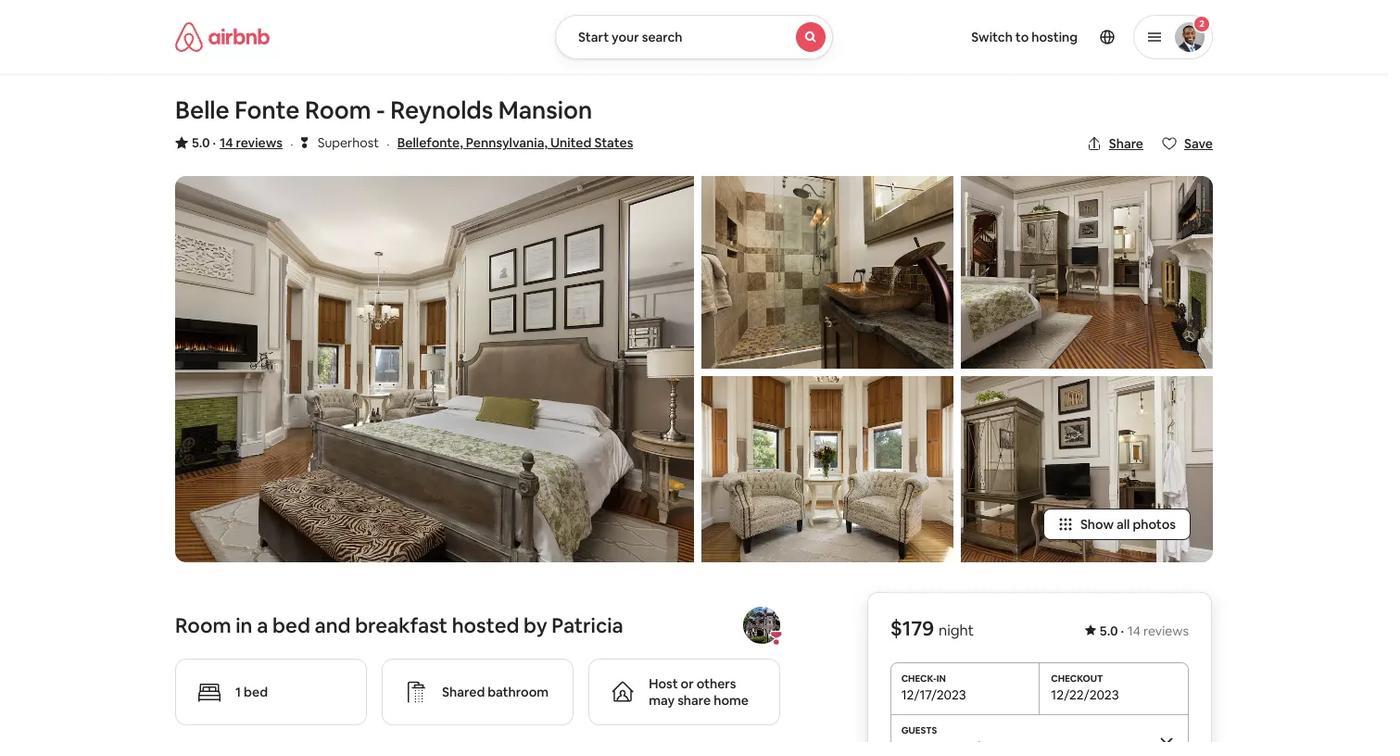 Task type: locate. For each thing, give the bounding box(es) containing it.
0 horizontal spatial reviews
[[236, 134, 283, 151]]

1 bed
[[235, 684, 268, 700]]

1 vertical spatial bed
[[244, 684, 268, 700]]

hosted
[[452, 612, 519, 638]]

1 vertical spatial reviews
[[1144, 623, 1189, 639]]

belle fonte room - reynolds mansion image 1 image
[[175, 176, 694, 562]]

reviews
[[236, 134, 283, 151], [1144, 623, 1189, 639]]

may
[[649, 692, 675, 709]]

󰀃
[[301, 133, 308, 151]]

room
[[305, 95, 371, 126], [175, 612, 231, 638]]

room in a bed and breakfast hosted by patricia
[[175, 612, 624, 638]]

·
[[213, 134, 216, 151], [290, 134, 294, 154], [386, 134, 390, 154], [1121, 623, 1124, 639]]

patricia image
[[744, 607, 781, 644], [744, 607, 781, 644]]

· bellefonte, pennsylvania, united states
[[386, 134, 633, 154]]

share
[[1109, 135, 1144, 152]]

1 horizontal spatial 5.0
[[1100, 623, 1118, 639]]

room left the in
[[175, 612, 231, 638]]

0 vertical spatial reviews
[[236, 134, 283, 151]]

bed
[[273, 612, 310, 638], [244, 684, 268, 700]]

5.0
[[192, 134, 210, 151], [1100, 623, 1118, 639]]

14 reviews button
[[220, 133, 283, 152]]

share button
[[1080, 128, 1151, 159]]

5.0 up 12/22/2023
[[1100, 623, 1118, 639]]

bed right the 1
[[244, 684, 268, 700]]

room up superhost
[[305, 95, 371, 126]]

0 horizontal spatial room
[[175, 612, 231, 638]]

1 vertical spatial 5.0 · 14 reviews
[[1100, 623, 1189, 639]]

mansion
[[498, 95, 593, 126]]

14
[[220, 134, 233, 151], [1128, 623, 1141, 639]]

0 horizontal spatial 14
[[220, 134, 233, 151]]

host
[[649, 675, 678, 692]]

by
[[524, 612, 548, 638]]

0 vertical spatial 5.0
[[192, 134, 210, 151]]

show all photos button
[[1044, 509, 1191, 540]]

1 vertical spatial room
[[175, 612, 231, 638]]

patricia
[[552, 612, 624, 638]]

1 horizontal spatial room
[[305, 95, 371, 126]]

0 horizontal spatial 5.0
[[192, 134, 210, 151]]

5.0 · 14 reviews up 12/22/2023
[[1100, 623, 1189, 639]]

or
[[681, 675, 694, 692]]

patricia is a superhost. image
[[770, 631, 784, 646]]

5.0 down the belle
[[192, 134, 210, 151]]

share
[[678, 692, 711, 709]]

bellefonte,
[[397, 134, 463, 151]]

5.0 · 14 reviews down fonte
[[192, 134, 283, 151]]

reynolds
[[390, 95, 493, 126]]

1 horizontal spatial 14
[[1128, 623, 1141, 639]]

0 vertical spatial 14
[[220, 134, 233, 151]]

0 vertical spatial 5.0 · 14 reviews
[[192, 134, 283, 151]]

save
[[1185, 135, 1213, 152]]

fonte
[[235, 95, 300, 126]]

12/17/2023
[[902, 686, 967, 703]]

show
[[1081, 516, 1114, 533]]

2 button
[[1134, 15, 1213, 59]]

photos
[[1133, 516, 1176, 533]]

1 horizontal spatial bed
[[273, 612, 310, 638]]

1 horizontal spatial 5.0 · 14 reviews
[[1100, 623, 1189, 639]]

switch to hosting
[[972, 29, 1078, 45]]

save button
[[1155, 128, 1221, 159]]

belle fonte room - reynolds mansion image 2 image
[[702, 176, 954, 369]]

5.0 · 14 reviews
[[192, 134, 283, 151], [1100, 623, 1189, 639]]

belle
[[175, 95, 230, 126]]

united
[[551, 134, 592, 151]]

bed right a
[[273, 612, 310, 638]]

start your search button
[[555, 15, 833, 59]]

1 vertical spatial 5.0
[[1100, 623, 1118, 639]]

shared bathroom
[[442, 684, 549, 700]]



Task type: describe. For each thing, give the bounding box(es) containing it.
0 vertical spatial bed
[[273, 612, 310, 638]]

belle fonte room - reynolds mansion image 5 image
[[961, 377, 1213, 562]]

switch
[[972, 29, 1013, 45]]

pennsylvania,
[[466, 134, 548, 151]]

superhost
[[318, 134, 379, 151]]

bellefonte, pennsylvania, united states button
[[397, 132, 633, 154]]

12/22/2023
[[1051, 686, 1119, 703]]

belle fonte room - reynolds mansion image 4 image
[[961, 176, 1213, 369]]

all
[[1117, 516, 1130, 533]]

night
[[939, 621, 974, 640]]

$179
[[890, 615, 935, 641]]

switch to hosting link
[[961, 18, 1089, 57]]

start your search
[[578, 29, 683, 45]]

to
[[1016, 29, 1029, 45]]

0 vertical spatial room
[[305, 95, 371, 126]]

1 horizontal spatial reviews
[[1144, 623, 1189, 639]]

home
[[714, 692, 749, 709]]

belle fonte room - reynolds mansion
[[175, 95, 593, 126]]

Start your search search field
[[555, 15, 833, 59]]

-
[[376, 95, 385, 126]]

show all photos
[[1081, 516, 1176, 533]]

hosting
[[1032, 29, 1078, 45]]

shared
[[442, 684, 485, 700]]

a
[[257, 612, 268, 638]]

2
[[1200, 18, 1205, 30]]

and
[[315, 612, 351, 638]]

your
[[612, 29, 639, 45]]

0 horizontal spatial bed
[[244, 684, 268, 700]]

breakfast
[[355, 612, 448, 638]]

in
[[236, 612, 253, 638]]

others
[[697, 675, 736, 692]]

states
[[595, 134, 633, 151]]

1 vertical spatial 14
[[1128, 623, 1141, 639]]

belle fonte room - reynolds mansion image 3 image
[[702, 377, 954, 562]]

1
[[235, 684, 241, 700]]

start
[[578, 29, 609, 45]]

bathroom
[[488, 684, 549, 700]]

$179 night
[[890, 615, 974, 641]]

search
[[642, 29, 683, 45]]

0 horizontal spatial 5.0 · 14 reviews
[[192, 134, 283, 151]]

profile element
[[856, 0, 1213, 74]]

host or others may share home
[[649, 675, 749, 709]]



Task type: vqa. For each thing, say whether or not it's contained in the screenshot.
The A
yes



